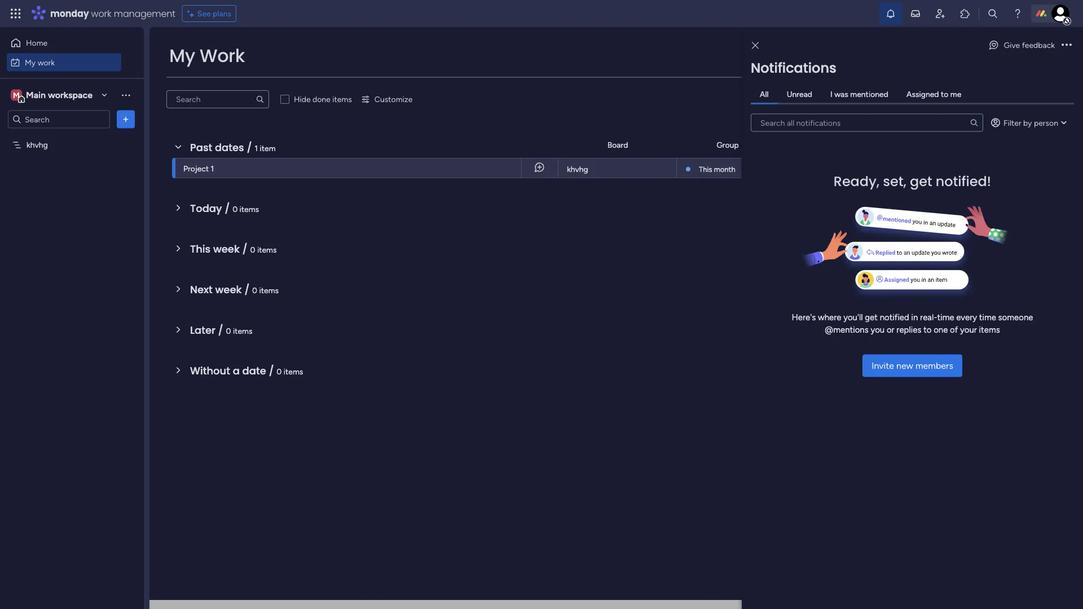 Task type: vqa. For each thing, say whether or not it's contained in the screenshot.
Date
yes



Task type: locate. For each thing, give the bounding box(es) containing it.
/
[[247, 140, 252, 155], [225, 201, 230, 216], [242, 242, 248, 256], [244, 282, 250, 297], [218, 323, 223, 337], [269, 364, 274, 378]]

past
[[190, 140, 212, 155]]

Search all notifications search field
[[751, 114, 983, 132]]

0 horizontal spatial options image
[[120, 114, 131, 125]]

work inside "button"
[[38, 58, 55, 67]]

project 1
[[183, 164, 214, 173]]

items right your
[[979, 325, 1000, 335]]

to inside here's where you'll get notified in real-time every time someone @mentions you or replies to one of your items
[[924, 325, 932, 335]]

filter by person
[[1004, 118, 1058, 128]]

khvhg list box
[[0, 133, 144, 307]]

dialog
[[742, 27, 1083, 609]]

1 horizontal spatial time
[[979, 312, 996, 322]]

this
[[699, 165, 712, 174], [190, 242, 211, 256]]

0 inside this week / 0 items
[[250, 245, 255, 254]]

0 vertical spatial khvhg
[[27, 140, 48, 150]]

see
[[1057, 81, 1070, 91]]

you'd
[[1013, 81, 1032, 91]]

this left 'month'
[[699, 165, 712, 174]]

work down 'home'
[[38, 58, 55, 67]]

main content
[[150, 27, 1083, 609]]

see plans button
[[182, 5, 236, 22]]

home
[[26, 38, 48, 48]]

1 right project in the top of the page
[[211, 164, 214, 173]]

0 horizontal spatial time
[[937, 312, 954, 322]]

this for week
[[190, 242, 211, 256]]

items up next week / 0 items
[[257, 245, 277, 254]]

my left work
[[169, 43, 195, 68]]

plans
[[213, 9, 231, 18]]

/ left item
[[247, 140, 252, 155]]

0 vertical spatial week
[[213, 242, 240, 256]]

customize
[[375, 95, 413, 104]]

1
[[255, 143, 258, 153], [211, 164, 214, 173]]

notified
[[880, 312, 909, 322]]

invite
[[872, 361, 894, 371]]

every
[[957, 312, 977, 322]]

get
[[910, 172, 932, 191], [865, 312, 878, 322]]

items down this week / 0 items
[[259, 285, 279, 295]]

where
[[818, 312, 842, 322]]

1 horizontal spatial this
[[699, 165, 712, 174]]

2 time from the left
[[979, 312, 996, 322]]

column right priority
[[903, 217, 931, 227]]

mentioned
[[850, 89, 889, 99]]

it
[[983, 164, 988, 173]]

items
[[332, 95, 352, 104], [240, 204, 259, 214], [257, 245, 277, 254], [259, 285, 279, 295], [979, 325, 1000, 335], [233, 326, 253, 336], [284, 367, 303, 376]]

this up next
[[190, 242, 211, 256]]

Filter dashboard by text search field
[[166, 90, 269, 108]]

1 horizontal spatial 1
[[255, 143, 258, 153]]

0 right today
[[233, 204, 238, 214]]

column for date column
[[895, 189, 922, 198]]

invite new members
[[872, 361, 953, 371]]

see plans
[[197, 9, 231, 18]]

give
[[1004, 40, 1020, 50]]

15,
[[880, 164, 889, 173]]

1 left item
[[255, 143, 258, 153]]

1 horizontal spatial work
[[91, 7, 111, 20]]

i
[[831, 89, 833, 99]]

khvhg inside list box
[[27, 140, 48, 150]]

date
[[876, 189, 893, 198]]

items right the 'later'
[[233, 326, 253, 336]]

week right next
[[215, 282, 242, 297]]

option
[[0, 135, 144, 137]]

0 vertical spatial column
[[895, 189, 922, 198]]

to right like
[[1048, 81, 1055, 91]]

on
[[972, 164, 981, 173]]

0 horizontal spatial my
[[25, 58, 36, 67]]

Search in workspace field
[[24, 113, 94, 126]]

customize button
[[357, 90, 417, 108]]

0 right the 'later'
[[226, 326, 231, 336]]

today
[[190, 201, 222, 216]]

my down 'home'
[[25, 58, 36, 67]]

notifications
[[751, 58, 837, 77]]

0 vertical spatial work
[[91, 7, 111, 20]]

see
[[197, 9, 211, 18]]

items inside without a date / 0 items
[[284, 367, 303, 376]]

to inside 'main content'
[[1048, 81, 1055, 91]]

my work button
[[7, 53, 121, 71]]

options image right feedback
[[1062, 41, 1072, 49]]

you
[[871, 325, 885, 335]]

0 horizontal spatial khvhg
[[27, 140, 48, 150]]

assigned
[[907, 89, 939, 99]]

column right 'date'
[[895, 189, 922, 198]]

week for this
[[213, 242, 240, 256]]

monday work management
[[50, 7, 175, 20]]

my inside "button"
[[25, 58, 36, 67]]

here's
[[792, 312, 816, 322]]

0 vertical spatial 1
[[255, 143, 258, 153]]

0 inside without a date / 0 items
[[277, 367, 282, 376]]

someone
[[998, 312, 1033, 322]]

2 horizontal spatial to
[[1048, 81, 1055, 91]]

1 horizontal spatial options image
[[1062, 41, 1072, 49]]

m
[[13, 90, 20, 100]]

one
[[934, 325, 948, 335]]

0 vertical spatial this
[[699, 165, 712, 174]]

people
[[876, 104, 900, 114]]

this week / 0 items
[[190, 242, 277, 256]]

options image
[[1062, 41, 1072, 49], [120, 114, 131, 125]]

past dates / 1 item
[[190, 140, 276, 155]]

filter by person button
[[986, 114, 1074, 132]]

items right date
[[284, 367, 303, 376]]

boards
[[876, 132, 901, 142]]

1 vertical spatial week
[[215, 282, 242, 297]]

work
[[91, 7, 111, 20], [38, 58, 55, 67]]

0 down this week / 0 items
[[252, 285, 257, 295]]

this month
[[699, 165, 736, 174]]

management
[[114, 7, 175, 20]]

ready,
[[834, 172, 880, 191]]

khvhg
[[27, 140, 48, 150], [567, 164, 588, 174]]

home button
[[7, 34, 121, 52]]

next
[[190, 282, 213, 297]]

work right monday
[[91, 7, 111, 20]]

or
[[887, 325, 895, 335]]

0 horizontal spatial work
[[38, 58, 55, 67]]

week down today / 0 items
[[213, 242, 240, 256]]

person
[[1034, 118, 1058, 128]]

date
[[242, 364, 266, 378]]

dialog containing notifications
[[742, 27, 1083, 609]]

today / 0 items
[[190, 201, 259, 216]]

main content containing past dates /
[[150, 27, 1083, 609]]

1 horizontal spatial khvhg
[[567, 164, 588, 174]]

done
[[313, 95, 331, 104]]

0 horizontal spatial this
[[190, 242, 211, 256]]

time right the every
[[979, 312, 996, 322]]

week
[[213, 242, 240, 256], [215, 282, 242, 297]]

1 vertical spatial khvhg
[[567, 164, 588, 174]]

like
[[1034, 81, 1046, 91]]

items inside later / 0 items
[[233, 326, 253, 336]]

am
[[913, 164, 924, 173]]

search image
[[970, 118, 979, 127]]

/ right the 'later'
[[218, 323, 223, 337]]

items up this week / 0 items
[[240, 204, 259, 214]]

0 up next week / 0 items
[[250, 245, 255, 254]]

members
[[916, 361, 953, 371]]

unread
[[787, 89, 813, 99]]

0 horizontal spatial 1
[[211, 164, 214, 173]]

in
[[912, 312, 918, 322]]

my work
[[169, 43, 245, 68]]

invite new members button
[[863, 355, 962, 377]]

a
[[233, 364, 240, 378]]

apps image
[[960, 8, 971, 19]]

search image
[[256, 95, 265, 104]]

choose
[[869, 81, 897, 91]]

to down real-
[[924, 325, 932, 335]]

0 horizontal spatial get
[[865, 312, 878, 322]]

column
[[895, 189, 922, 198], [903, 217, 931, 227]]

1 horizontal spatial my
[[169, 43, 195, 68]]

1 vertical spatial this
[[190, 242, 211, 256]]

1 horizontal spatial get
[[910, 172, 932, 191]]

time up one
[[937, 312, 954, 322]]

give feedback button
[[984, 36, 1060, 54]]

the
[[899, 81, 910, 91]]

items inside this week / 0 items
[[257, 245, 277, 254]]

new
[[897, 361, 913, 371]]

without
[[190, 364, 230, 378]]

None search field
[[166, 90, 269, 108], [751, 114, 983, 132], [166, 90, 269, 108], [751, 114, 983, 132]]

get up you
[[865, 312, 878, 322]]

0 right date
[[277, 367, 282, 376]]

1 vertical spatial get
[[865, 312, 878, 322]]

1 vertical spatial column
[[903, 217, 931, 227]]

1 vertical spatial work
[[38, 58, 55, 67]]

0 horizontal spatial to
[[924, 325, 932, 335]]

get right set,
[[910, 172, 932, 191]]

1 time from the left
[[937, 312, 954, 322]]

i was mentioned
[[831, 89, 889, 99]]

items inside here's where you'll get notified in real-time every time someone @mentions you or replies to one of your items
[[979, 325, 1000, 335]]

replies
[[897, 325, 922, 335]]

options image down workspace options icon
[[120, 114, 131, 125]]

notifications image
[[885, 8, 897, 19]]

to left me
[[941, 89, 949, 99]]

my work
[[25, 58, 55, 67]]



Task type: describe. For each thing, give the bounding box(es) containing it.
you'll
[[844, 312, 863, 322]]

get inside here's where you'll get notified in real-time every time someone @mentions you or replies to one of your items
[[865, 312, 878, 322]]

and
[[972, 81, 985, 91]]

0 vertical spatial options image
[[1062, 41, 1072, 49]]

dates
[[215, 140, 244, 155]]

help image
[[1012, 8, 1023, 19]]

without a date / 0 items
[[190, 364, 303, 378]]

assigned to me
[[907, 89, 962, 99]]

workspace selection element
[[11, 88, 94, 103]]

priority column
[[876, 217, 931, 227]]

/ down this week / 0 items
[[244, 282, 250, 297]]

column for priority column
[[903, 217, 931, 227]]

1 inside past dates / 1 item
[[255, 143, 258, 153]]

gary orlando image
[[1052, 5, 1070, 23]]

by
[[1024, 118, 1032, 128]]

feedback
[[1022, 40, 1055, 50]]

0 inside next week / 0 items
[[252, 285, 257, 295]]

later
[[190, 323, 215, 337]]

inbox image
[[910, 8, 921, 19]]

/ right date
[[269, 364, 274, 378]]

priority
[[876, 217, 901, 227]]

khvhg inside 'main content'
[[567, 164, 588, 174]]

workspace
[[48, 90, 93, 100]]

next week / 0 items
[[190, 282, 279, 297]]

my for my work
[[169, 43, 195, 68]]

notified!
[[936, 172, 991, 191]]

boards,
[[912, 81, 938, 91]]

work for monday
[[91, 7, 111, 20]]

nov 15, 09:00 am
[[865, 164, 924, 173]]

working on it
[[941, 164, 988, 173]]

0 inside later / 0 items
[[226, 326, 231, 336]]

later / 0 items
[[190, 323, 253, 337]]

1 vertical spatial options image
[[120, 114, 131, 125]]

0 vertical spatial get
[[910, 172, 932, 191]]

me
[[951, 89, 962, 99]]

item
[[260, 143, 276, 153]]

items right done
[[332, 95, 352, 104]]

items inside next week / 0 items
[[259, 285, 279, 295]]

board
[[607, 140, 628, 150]]

1 vertical spatial 1
[[211, 164, 214, 173]]

select product image
[[10, 8, 21, 19]]

choose the boards, columns and people you'd like to see
[[869, 81, 1070, 91]]

date column
[[876, 189, 922, 198]]

1 horizontal spatial to
[[941, 89, 949, 99]]

ready, set, get notified!
[[834, 172, 991, 191]]

work
[[200, 43, 245, 68]]

09:00
[[891, 164, 911, 173]]

monday
[[50, 7, 89, 20]]

set,
[[883, 172, 907, 191]]

0 inside today / 0 items
[[233, 204, 238, 214]]

working
[[941, 164, 970, 173]]

work for my
[[38, 58, 55, 67]]

/ up next week / 0 items
[[242, 242, 248, 256]]

here's where you'll get notified in real-time every time someone @mentions you or replies to one of your items
[[792, 312, 1033, 335]]

main
[[26, 90, 46, 100]]

your
[[960, 325, 977, 335]]

hide
[[294, 95, 311, 104]]

khvhg link
[[565, 159, 670, 179]]

all
[[760, 89, 769, 99]]

of
[[950, 325, 958, 335]]

group
[[717, 140, 739, 150]]

project
[[183, 164, 209, 173]]

items inside today / 0 items
[[240, 204, 259, 214]]

workspace options image
[[120, 89, 131, 101]]

main workspace
[[26, 90, 93, 100]]

people
[[987, 81, 1011, 91]]

hide done items
[[294, 95, 352, 104]]

was
[[835, 89, 848, 99]]

invite members image
[[935, 8, 946, 19]]

month
[[714, 165, 736, 174]]

search everything image
[[987, 8, 999, 19]]

columns
[[940, 81, 970, 91]]

workspace image
[[11, 89, 22, 101]]

my for my work
[[25, 58, 36, 67]]

give feedback
[[1004, 40, 1055, 50]]

week for next
[[215, 282, 242, 297]]

real-
[[920, 312, 937, 322]]

/ right today
[[225, 201, 230, 216]]

filter
[[1004, 118, 1022, 128]]

this for month
[[699, 165, 712, 174]]

@mentions
[[825, 325, 869, 335]]



